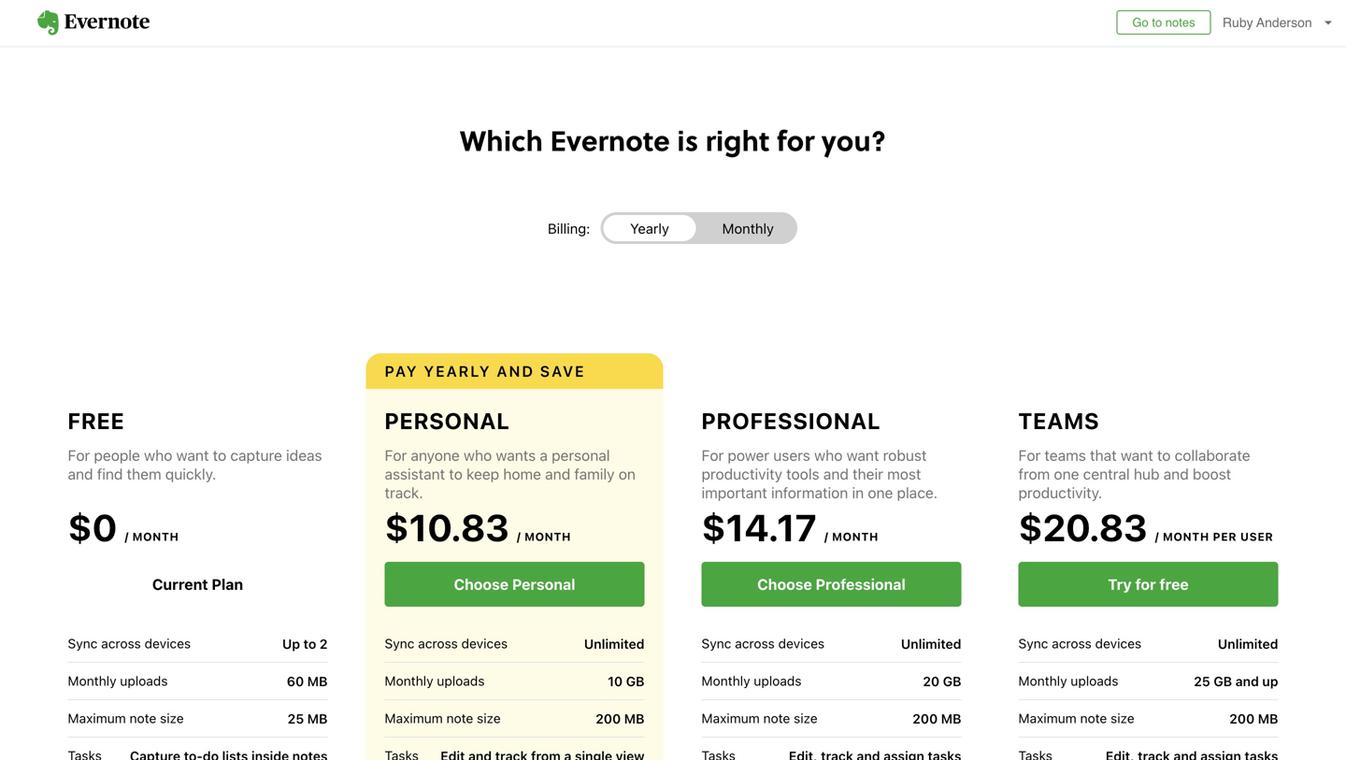 Task type: locate. For each thing, give the bounding box(es) containing it.
information
[[772, 484, 848, 502]]

4 size from the left
[[1111, 711, 1135, 726]]

3 unlimited from the left
[[1218, 636, 1279, 652]]

who for free
[[144, 447, 172, 464]]

maximum note size for 60
[[68, 711, 184, 726]]

evernote
[[550, 120, 670, 160]]

1 unlimited from the left
[[584, 636, 645, 652]]

monthly uploads for 25 gb and up
[[1019, 673, 1119, 689]]

1 maximum note size from the left
[[68, 711, 184, 726]]

gb
[[626, 674, 645, 689], [943, 674, 962, 689], [1214, 674, 1233, 689]]

1 across from the left
[[101, 636, 141, 651]]

25 left up
[[1194, 674, 1211, 689]]

0 horizontal spatial gb
[[626, 674, 645, 689]]

to left keep
[[449, 465, 463, 483]]

3 maximum note size from the left
[[702, 711, 818, 726]]

unlimited for 10 gb
[[584, 636, 645, 652]]

/ up try for free button
[[1156, 530, 1160, 543]]

1 devices from the left
[[145, 636, 191, 651]]

most
[[888, 465, 921, 483]]

month down the in
[[832, 530, 879, 543]]

gb right 10
[[626, 674, 645, 689]]

month inside $14.17 / month
[[832, 530, 879, 543]]

free
[[68, 408, 125, 434]]

monthly uploads for 10 gb
[[385, 673, 485, 689]]

for up assistant
[[385, 447, 407, 464]]

1 horizontal spatial who
[[464, 447, 492, 464]]

3 gb from the left
[[1214, 674, 1233, 689]]

unlimited up 10
[[584, 636, 645, 652]]

2 note from the left
[[447, 711, 474, 726]]

devices
[[145, 636, 191, 651], [462, 636, 508, 651], [779, 636, 825, 651], [1096, 636, 1142, 651]]

choose for choose personal
[[454, 576, 509, 593]]

who for personal
[[464, 447, 492, 464]]

60 mb
[[287, 674, 328, 689]]

2 sync from the left
[[385, 636, 415, 651]]

2 horizontal spatial want
[[1121, 447, 1154, 464]]

anderson
[[1257, 15, 1313, 30]]

is
[[677, 120, 699, 160]]

1 vertical spatial one
[[868, 484, 893, 502]]

sync across devices
[[68, 636, 191, 651], [385, 636, 508, 651], [702, 636, 825, 651], [1019, 636, 1142, 651]]

sync across devices down the "choose professional"
[[702, 636, 825, 651]]

200 mb for 20 gb
[[913, 711, 962, 726]]

1 want from the left
[[176, 447, 209, 464]]

for inside for people who want to capture ideas and find them quickly.
[[68, 447, 90, 464]]

mb down 10 gb
[[624, 711, 645, 726]]

/ right $0
[[125, 530, 129, 543]]

want for teams
[[1121, 447, 1154, 464]]

mb for 25 gb and up
[[1258, 711, 1279, 726]]

for
[[68, 447, 90, 464], [385, 447, 407, 464], [702, 447, 724, 464], [1019, 447, 1041, 464]]

4 maximum from the left
[[1019, 711, 1077, 726]]

devices for 20 gb
[[779, 636, 825, 651]]

200 mb down 10
[[596, 711, 645, 726]]

/
[[125, 530, 129, 543], [517, 530, 521, 543], [825, 530, 829, 543], [1156, 530, 1160, 543]]

4 month from the left
[[1163, 530, 1210, 543]]

3 for from the left
[[702, 447, 724, 464]]

devices for 10 gb
[[462, 636, 508, 651]]

for for teams
[[1019, 447, 1041, 464]]

notes
[[1166, 15, 1196, 29]]

3 who from the left
[[815, 447, 843, 464]]

2 choose from the left
[[758, 576, 812, 593]]

for inside for anyone who wants a personal assistant to keep home and family on track.
[[385, 447, 407, 464]]

for left people
[[68, 447, 90, 464]]

and right hub
[[1164, 465, 1189, 483]]

track.
[[385, 484, 423, 502]]

2 maximum note size from the left
[[385, 711, 501, 726]]

1 horizontal spatial 25
[[1194, 674, 1211, 689]]

sync across devices for 60
[[68, 636, 191, 651]]

mb down 20 gb
[[941, 711, 962, 726]]

2 monthly uploads from the left
[[385, 673, 485, 689]]

sync across devices for 20
[[702, 636, 825, 651]]

who
[[144, 447, 172, 464], [464, 447, 492, 464], [815, 447, 843, 464]]

200 down 25 gb and up
[[1230, 711, 1255, 726]]

want inside for power users who want robust productivity tools and their most important information in one place.
[[847, 447, 879, 464]]

unlimited for 20 gb
[[901, 636, 962, 652]]

month up personal at the bottom
[[525, 530, 571, 543]]

who up keep
[[464, 447, 492, 464]]

3 uploads from the left
[[754, 673, 802, 689]]

personal
[[385, 408, 510, 434]]

200 mb for 25 gb and up
[[1230, 711, 1279, 726]]

for up productivity
[[702, 447, 724, 464]]

maximum note size
[[68, 711, 184, 726], [385, 711, 501, 726], [702, 711, 818, 726], [1019, 711, 1135, 726]]

keep
[[467, 465, 499, 483]]

4 maximum note size from the left
[[1019, 711, 1135, 726]]

25 down '60'
[[288, 711, 304, 726]]

choose personal button
[[385, 562, 645, 607]]

0 horizontal spatial one
[[868, 484, 893, 502]]

up
[[282, 636, 300, 652]]

choose for choose professional
[[758, 576, 812, 593]]

maximum for 60 mb
[[68, 711, 126, 726]]

who up tools
[[815, 447, 843, 464]]

4 uploads from the left
[[1071, 673, 1119, 689]]

pay
[[385, 362, 418, 380]]

want up their
[[847, 447, 879, 464]]

find
[[97, 465, 123, 483]]

3 want from the left
[[1121, 447, 1154, 464]]

quickly.
[[165, 465, 216, 483]]

one
[[1054, 465, 1080, 483], [868, 484, 893, 502]]

month inside $20.83 / month per user
[[1163, 530, 1210, 543]]

hub
[[1134, 465, 1160, 483]]

2 horizontal spatial 200
[[1230, 711, 1255, 726]]

3 across from the left
[[735, 636, 775, 651]]

2
[[320, 636, 328, 652]]

month for $20.83
[[1163, 530, 1210, 543]]

a
[[540, 447, 548, 464]]

mb down 60 mb
[[307, 711, 328, 726]]

2 maximum from the left
[[385, 711, 443, 726]]

for inside for power users who want robust productivity tools and their most important information in one place.
[[702, 447, 724, 464]]

them
[[127, 465, 161, 483]]

for up from
[[1019, 447, 1041, 464]]

month up current in the bottom of the page
[[132, 530, 179, 543]]

$20.83 / month per user
[[1019, 505, 1274, 549]]

/ inside $0 / month
[[125, 530, 129, 543]]

/ for $10.83
[[517, 530, 521, 543]]

2 unlimited from the left
[[901, 636, 962, 652]]

2 want from the left
[[847, 447, 879, 464]]

to
[[1152, 15, 1163, 29], [213, 447, 226, 464], [1158, 447, 1171, 464], [449, 465, 463, 483], [304, 636, 316, 652]]

1 uploads from the left
[[120, 673, 168, 689]]

200 down 10
[[596, 711, 621, 726]]

uploads for 25 gb and up
[[1071, 673, 1119, 689]]

2 horizontal spatial who
[[815, 447, 843, 464]]

want up hub
[[1121, 447, 1154, 464]]

sync across devices down "choose personal"
[[385, 636, 508, 651]]

current plan
[[152, 576, 243, 593]]

and inside for anyone who wants a personal assistant to keep home and family on track.
[[545, 465, 571, 483]]

devices down current in the bottom of the page
[[145, 636, 191, 651]]

uploads for 60 mb
[[120, 673, 168, 689]]

200 mb down up
[[1230, 711, 1279, 726]]

devices down try
[[1096, 636, 1142, 651]]

1 sync across devices from the left
[[68, 636, 191, 651]]

for inside for teams that want to collaborate from one central hub and boost productivity.
[[1019, 447, 1041, 464]]

200 mb for 10 gb
[[596, 711, 645, 726]]

choose personal
[[454, 576, 576, 593]]

and
[[68, 465, 93, 483], [545, 465, 571, 483], [824, 465, 849, 483], [1164, 465, 1189, 483], [1236, 674, 1259, 689]]

0 vertical spatial one
[[1054, 465, 1080, 483]]

1 horizontal spatial one
[[1054, 465, 1080, 483]]

2 devices from the left
[[462, 636, 508, 651]]

month inside $0 / month
[[132, 530, 179, 543]]

one inside for power users who want robust productivity tools and their most important information in one place.
[[868, 484, 893, 502]]

1 choose from the left
[[454, 576, 509, 593]]

want inside for teams that want to collaborate from one central hub and boost productivity.
[[1121, 447, 1154, 464]]

2 across from the left
[[418, 636, 458, 651]]

one down teams
[[1054, 465, 1080, 483]]

1 for from the left
[[68, 447, 90, 464]]

to up hub
[[1158, 447, 1171, 464]]

unlimited up 25 gb and up
[[1218, 636, 1279, 652]]

3 monthly uploads from the left
[[702, 673, 802, 689]]

1 note from the left
[[130, 711, 156, 726]]

across for 60
[[101, 636, 141, 651]]

4 across from the left
[[1052, 636, 1092, 651]]

0 horizontal spatial 200 mb
[[596, 711, 645, 726]]

3 200 from the left
[[1230, 711, 1255, 726]]

evernote link
[[19, 0, 168, 46]]

2 month from the left
[[525, 530, 571, 543]]

gb right "20"
[[943, 674, 962, 689]]

teams
[[1019, 408, 1100, 434]]

2 size from the left
[[477, 711, 501, 726]]

1 month from the left
[[132, 530, 179, 543]]

mb down up
[[1258, 711, 1279, 726]]

1 monthly uploads from the left
[[68, 673, 168, 689]]

monthly for 60 mb
[[68, 673, 117, 689]]

3 / from the left
[[825, 530, 829, 543]]

3 size from the left
[[794, 711, 818, 726]]

/ inside $14.17 / month
[[825, 530, 829, 543]]

2 for from the left
[[385, 447, 407, 464]]

$14.17 / month
[[702, 505, 879, 549]]

important
[[702, 484, 768, 502]]

maximum
[[68, 711, 126, 726], [385, 711, 443, 726], [702, 711, 760, 726], [1019, 711, 1077, 726]]

who up the them
[[144, 447, 172, 464]]

want inside for people who want to capture ideas and find them quickly.
[[176, 447, 209, 464]]

monthly uploads
[[68, 673, 168, 689], [385, 673, 485, 689], [702, 673, 802, 689], [1019, 673, 1119, 689]]

2 sync across devices from the left
[[385, 636, 508, 651]]

gb left up
[[1214, 674, 1233, 689]]

$10.83 / month
[[385, 505, 571, 549]]

/ inside $20.83 / month per user
[[1156, 530, 1160, 543]]

and inside for teams that want to collaborate from one central hub and boost productivity.
[[1164, 465, 1189, 483]]

note for 60 mb
[[130, 711, 156, 726]]

1 horizontal spatial gb
[[943, 674, 962, 689]]

note for 25 gb and up
[[1081, 711, 1108, 726]]

and left find
[[68, 465, 93, 483]]

one right the in
[[868, 484, 893, 502]]

to right go
[[1152, 15, 1163, 29]]

choose down $14.17 / month
[[758, 576, 812, 593]]

for people who want to capture ideas and find them quickly.
[[68, 447, 322, 483]]

0 horizontal spatial want
[[176, 447, 209, 464]]

unlimited up "20"
[[901, 636, 962, 652]]

4 for from the left
[[1019, 447, 1041, 464]]

capture
[[230, 447, 282, 464]]

1 vertical spatial for
[[1136, 576, 1156, 593]]

and inside for power users who want robust productivity tools and their most important information in one place.
[[824, 465, 849, 483]]

ruby anderson
[[1223, 15, 1313, 30]]

2 / from the left
[[517, 530, 521, 543]]

1 horizontal spatial 200 mb
[[913, 711, 962, 726]]

2 horizontal spatial unlimited
[[1218, 636, 1279, 652]]

0 horizontal spatial unlimited
[[584, 636, 645, 652]]

unlimited
[[584, 636, 645, 652], [901, 636, 962, 652], [1218, 636, 1279, 652]]

choose professional button
[[702, 562, 962, 607]]

monthly for 25 gb and up
[[1019, 673, 1068, 689]]

2 who from the left
[[464, 447, 492, 464]]

3 month from the left
[[832, 530, 879, 543]]

200 mb down 20 gb
[[913, 711, 962, 726]]

3 sync across devices from the left
[[702, 636, 825, 651]]

and down a
[[545, 465, 571, 483]]

4 monthly uploads from the left
[[1019, 673, 1119, 689]]

maximum for 10 gb
[[385, 711, 443, 726]]

200
[[596, 711, 621, 726], [913, 711, 938, 726], [1230, 711, 1255, 726]]

for for free
[[68, 447, 90, 464]]

0 vertical spatial 25
[[1194, 674, 1211, 689]]

200 down "20"
[[913, 711, 938, 726]]

devices down the "choose professional"
[[779, 636, 825, 651]]

1 maximum from the left
[[68, 711, 126, 726]]

3 sync from the left
[[702, 636, 732, 651]]

who inside for people who want to capture ideas and find them quickly.
[[144, 447, 172, 464]]

1 sync from the left
[[68, 636, 98, 651]]

25
[[1194, 674, 1211, 689], [288, 711, 304, 726]]

2 200 mb from the left
[[913, 711, 962, 726]]

anyone
[[411, 447, 460, 464]]

family
[[575, 465, 615, 483]]

uploads for 10 gb
[[437, 673, 485, 689]]

want up quickly.
[[176, 447, 209, 464]]

personal
[[512, 576, 576, 593]]

size
[[160, 711, 184, 726], [477, 711, 501, 726], [794, 711, 818, 726], [1111, 711, 1135, 726]]

0 horizontal spatial who
[[144, 447, 172, 464]]

note for 20 gb
[[764, 711, 791, 726]]

2 gb from the left
[[943, 674, 962, 689]]

/ up choose personal button
[[517, 530, 521, 543]]

/ inside $10.83 / month
[[517, 530, 521, 543]]

2 horizontal spatial gb
[[1214, 674, 1233, 689]]

who inside for power users who want robust productivity tools and their most important information in one place.
[[815, 447, 843, 464]]

4 note from the left
[[1081, 711, 1108, 726]]

to inside for anyone who wants a personal assistant to keep home and family on track.
[[449, 465, 463, 483]]

month
[[132, 530, 179, 543], [525, 530, 571, 543], [832, 530, 879, 543], [1163, 530, 1210, 543]]

60
[[287, 674, 304, 689]]

choose down $10.83 / month
[[454, 576, 509, 593]]

0 horizontal spatial choose
[[454, 576, 509, 593]]

to left 2
[[304, 636, 316, 652]]

their
[[853, 465, 884, 483]]

central
[[1083, 465, 1130, 483]]

3 devices from the left
[[779, 636, 825, 651]]

for right try
[[1136, 576, 1156, 593]]

1 200 mb from the left
[[596, 711, 645, 726]]

try
[[1108, 576, 1132, 593]]

0 horizontal spatial 25
[[288, 711, 304, 726]]

2 horizontal spatial 200 mb
[[1230, 711, 1279, 726]]

who inside for anyone who wants a personal assistant to keep home and family on track.
[[464, 447, 492, 464]]

and left their
[[824, 465, 849, 483]]

1 horizontal spatial unlimited
[[901, 636, 962, 652]]

3 maximum from the left
[[702, 711, 760, 726]]

1 / from the left
[[125, 530, 129, 543]]

to up quickly.
[[213, 447, 226, 464]]

3 note from the left
[[764, 711, 791, 726]]

1 who from the left
[[144, 447, 172, 464]]

1 horizontal spatial 200
[[913, 711, 938, 726]]

4 / from the left
[[1156, 530, 1160, 543]]

0 vertical spatial for
[[777, 120, 815, 160]]

month left per
[[1163, 530, 1210, 543]]

sync
[[68, 636, 98, 651], [385, 636, 415, 651], [702, 636, 732, 651], [1019, 636, 1049, 651]]

1 size from the left
[[160, 711, 184, 726]]

you?
[[822, 120, 887, 160]]

sync across devices down try
[[1019, 636, 1142, 651]]

1 horizontal spatial for
[[1136, 576, 1156, 593]]

4 sync across devices from the left
[[1019, 636, 1142, 651]]

1 200 from the left
[[596, 711, 621, 726]]

1 vertical spatial 25
[[288, 711, 304, 726]]

tools
[[787, 465, 820, 483]]

4 devices from the left
[[1096, 636, 1142, 651]]

devices down "choose personal"
[[462, 636, 508, 651]]

4 sync from the left
[[1019, 636, 1049, 651]]

monthly
[[723, 220, 774, 236], [68, 673, 117, 689], [385, 673, 434, 689], [702, 673, 751, 689], [1019, 673, 1068, 689]]

month inside $10.83 / month
[[525, 530, 571, 543]]

size for 25 gb and up
[[1111, 711, 1135, 726]]

to inside for people who want to capture ideas and find them quickly.
[[213, 447, 226, 464]]

1 horizontal spatial choose
[[758, 576, 812, 593]]

yearly
[[424, 362, 491, 380]]

1 gb from the left
[[626, 674, 645, 689]]

month for $0
[[132, 530, 179, 543]]

for teams that want to collaborate from one central hub and boost productivity.
[[1019, 447, 1251, 502]]

maximum for 20 gb
[[702, 711, 760, 726]]

evernote image
[[19, 10, 168, 36]]

2 uploads from the left
[[437, 673, 485, 689]]

for right right
[[777, 120, 815, 160]]

3 200 mb from the left
[[1230, 711, 1279, 726]]

2 200 from the left
[[913, 711, 938, 726]]

/ down information
[[825, 530, 829, 543]]

sync across devices down current in the bottom of the page
[[68, 636, 191, 651]]

0 horizontal spatial 200
[[596, 711, 621, 726]]

1 horizontal spatial want
[[847, 447, 879, 464]]



Task type: vqa. For each thing, say whether or not it's contained in the screenshot.


Task type: describe. For each thing, give the bounding box(es) containing it.
billing:
[[548, 220, 590, 236]]

200 for 25
[[1230, 711, 1255, 726]]

try for free button
[[1019, 562, 1279, 607]]

gb for 10
[[626, 674, 645, 689]]

try for free
[[1108, 576, 1189, 593]]

mb for 10 gb
[[624, 711, 645, 726]]

10 gb
[[608, 674, 645, 689]]

ruby anderson link
[[1218, 0, 1347, 46]]

$10.83
[[385, 505, 510, 549]]

20
[[923, 674, 940, 689]]

across for 10
[[418, 636, 458, 651]]

/ for $20.83
[[1156, 530, 1160, 543]]

want for free
[[176, 447, 209, 464]]

which evernote is right for you?
[[460, 120, 887, 160]]

plan
[[212, 576, 243, 593]]

sync for 10 gb
[[385, 636, 415, 651]]

25 for 25 gb and up
[[1194, 674, 1211, 689]]

monthly uploads for 60 mb
[[68, 673, 168, 689]]

10
[[608, 674, 623, 689]]

monthly for 10 gb
[[385, 673, 434, 689]]

25 for 25 mb
[[288, 711, 304, 726]]

assistant
[[385, 465, 445, 483]]

note for 10 gb
[[447, 711, 474, 726]]

in
[[852, 484, 864, 502]]

maximum for 25 gb and up
[[1019, 711, 1077, 726]]

month for $10.83
[[525, 530, 571, 543]]

professional
[[816, 576, 906, 593]]

professional
[[702, 408, 881, 434]]

mb for 20 gb
[[941, 711, 962, 726]]

pay yearly and save
[[385, 362, 586, 380]]

and
[[497, 362, 535, 380]]

boost
[[1193, 465, 1232, 483]]

0 horizontal spatial for
[[777, 120, 815, 160]]

25 gb and up
[[1194, 674, 1279, 689]]

one inside for teams that want to collaborate from one central hub and boost productivity.
[[1054, 465, 1080, 483]]

per
[[1213, 530, 1237, 543]]

sync for 60 mb
[[68, 636, 98, 651]]

maximum note size for 10
[[385, 711, 501, 726]]

for for personal
[[385, 447, 407, 464]]

free
[[1160, 576, 1189, 593]]

gb for 25
[[1214, 674, 1233, 689]]

devices for 25 gb and up
[[1096, 636, 1142, 651]]

200 for 20
[[913, 711, 938, 726]]

for for professional
[[702, 447, 724, 464]]

save
[[540, 362, 586, 380]]

and left up
[[1236, 674, 1259, 689]]

sync for 20 gb
[[702, 636, 732, 651]]

$20.83
[[1019, 505, 1148, 549]]

go
[[1133, 15, 1149, 29]]

/ for $0
[[125, 530, 129, 543]]

25 mb
[[288, 711, 328, 726]]

place.
[[897, 484, 938, 502]]

devices for 60 mb
[[145, 636, 191, 651]]

maximum note size for 25
[[1019, 711, 1135, 726]]

size for 10 gb
[[477, 711, 501, 726]]

monthly for 20 gb
[[702, 673, 751, 689]]

month for $14.17
[[832, 530, 879, 543]]

go to notes link
[[1117, 10, 1212, 35]]

collaborate
[[1175, 447, 1251, 464]]

user
[[1241, 530, 1274, 543]]

unlimited for 25 gb and up
[[1218, 636, 1279, 652]]

$0
[[68, 505, 117, 549]]

$14.17
[[702, 505, 817, 549]]

robust
[[883, 447, 927, 464]]

for power users who want robust productivity tools and their most important information in one place.
[[702, 447, 938, 502]]

that
[[1090, 447, 1117, 464]]

right
[[706, 120, 770, 160]]

productivity
[[702, 465, 783, 483]]

teams
[[1045, 447, 1087, 464]]

on
[[619, 465, 636, 483]]

mb for 60 mb
[[307, 711, 328, 726]]

current
[[152, 576, 208, 593]]

wants
[[496, 447, 536, 464]]

current plan button
[[68, 562, 328, 607]]

maximum note size for 20
[[702, 711, 818, 726]]

power
[[728, 447, 770, 464]]

yearly
[[630, 220, 669, 236]]

up
[[1263, 674, 1279, 689]]

for inside button
[[1136, 576, 1156, 593]]

gb for 20
[[943, 674, 962, 689]]

which
[[460, 120, 543, 160]]

ideas
[[286, 447, 322, 464]]

sync across devices for 25
[[1019, 636, 1142, 651]]

across for 20
[[735, 636, 775, 651]]

uploads for 20 gb
[[754, 673, 802, 689]]

home
[[503, 465, 541, 483]]

to inside for teams that want to collaborate from one central hub and boost productivity.
[[1158, 447, 1171, 464]]

200 for 10
[[596, 711, 621, 726]]

20 gb
[[923, 674, 962, 689]]

sync for 25 gb and up
[[1019, 636, 1049, 651]]

from
[[1019, 465, 1050, 483]]

personal
[[552, 447, 610, 464]]

monthly uploads for 20 gb
[[702, 673, 802, 689]]

up to 2
[[282, 636, 328, 652]]

choose professional
[[758, 576, 906, 593]]

/ for $14.17
[[825, 530, 829, 543]]

productivity.
[[1019, 484, 1103, 502]]

across for 25
[[1052, 636, 1092, 651]]

size for 20 gb
[[794, 711, 818, 726]]

for anyone who wants a personal assistant to keep home and family on track.
[[385, 447, 636, 502]]

size for 60 mb
[[160, 711, 184, 726]]

users
[[774, 447, 811, 464]]

and inside for people who want to capture ideas and find them quickly.
[[68, 465, 93, 483]]

people
[[94, 447, 140, 464]]

ruby
[[1223, 15, 1254, 30]]

sync across devices for 10
[[385, 636, 508, 651]]

go to notes
[[1133, 15, 1196, 29]]

mb right '60'
[[307, 674, 328, 689]]

$0 / month
[[68, 505, 179, 549]]



